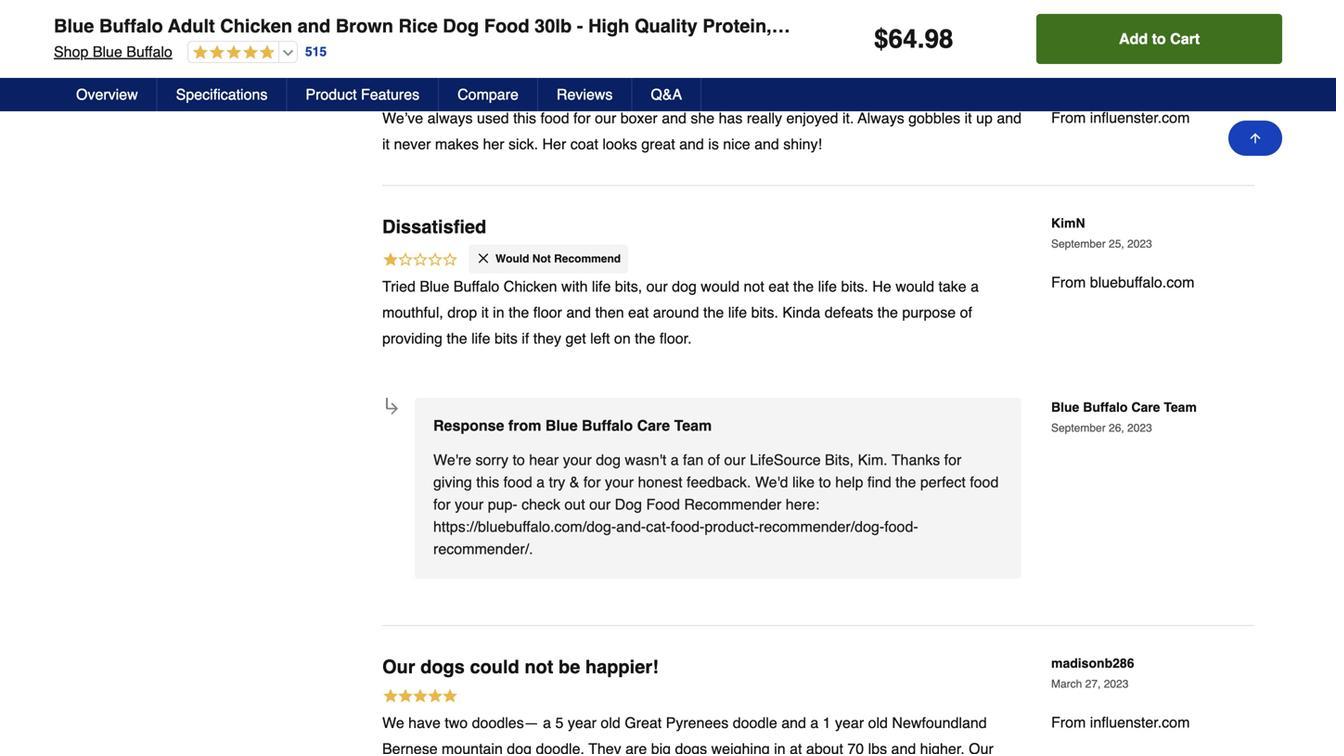 Task type: locate. For each thing, give the bounding box(es) containing it.
1 old from the left
[[601, 714, 620, 732]]

1 horizontal spatial team
[[1164, 400, 1197, 415]]

0 horizontal spatial food
[[484, 15, 529, 37]]

1 vertical spatial care
[[637, 417, 670, 434]]

1 vertical spatial team
[[674, 417, 712, 434]]

a right take at the top right of the page
[[971, 278, 979, 295]]

2 horizontal spatial dog
[[672, 278, 697, 295]]

brookes389 november 6, 2023
[[1051, 51, 1143, 86]]

0 vertical spatial to
[[1152, 30, 1166, 47]]

protein,
[[703, 15, 772, 37]]

buffalo up shop blue buffalo
[[99, 15, 163, 37]]

response
[[433, 417, 504, 434]]

2 vertical spatial from
[[1051, 714, 1086, 731]]

and up at
[[781, 714, 806, 732]]

bluebuffalo.com
[[1090, 273, 1194, 291]]

bits
[[494, 330, 518, 347]]

1 vertical spatial of
[[708, 451, 720, 469]]

1 horizontal spatial food
[[646, 496, 680, 513]]

chicken up 4.7 stars image
[[220, 15, 292, 37]]

influenster.com down 6,
[[1090, 109, 1190, 126]]

2 horizontal spatial it
[[965, 109, 972, 126]]

&
[[1039, 15, 1052, 37], [1324, 15, 1336, 37], [569, 474, 579, 491]]

0 horizontal spatial old
[[601, 714, 620, 732]]

0 horizontal spatial care
[[637, 417, 670, 434]]

0 vertical spatial bits.
[[841, 278, 868, 295]]

old up lbs
[[868, 714, 888, 732]]

2 horizontal spatial your
[[605, 474, 634, 491]]

lbs
[[868, 740, 887, 754]]

dog up "around"
[[672, 278, 697, 295]]

2023 right 25,
[[1127, 237, 1152, 250]]

perfect
[[920, 474, 966, 491]]

0 horizontal spatial chicken
[[220, 15, 292, 37]]

food inside we're sorry to hear your dog wasn't a fan of our lifesource bits, kim. thanks for giving this food a try & for your honest feedback. we'd like to help find the perfect food for your pup- check out our dog food recommender here: https://bluebuffalo.com/dog-and-cat-food-product-recommender/dog-food- recommender/.
[[646, 496, 680, 513]]

food- down find
[[884, 518, 918, 535]]

of inside we're sorry to hear your dog wasn't a fan of our lifesource bits, kim. thanks for giving this food a try & for your honest feedback. we'd like to help find the perfect food for your pup- check out our dog food recommender here: https://bluebuffalo.com/dog-and-cat-food-product-recommender/dog-food- recommender/.
[[708, 451, 720, 469]]

& right try
[[569, 474, 579, 491]]

0 horizontal spatial team
[[674, 417, 712, 434]]

2 food- from the left
[[884, 518, 918, 535]]

from
[[1051, 109, 1086, 126], [1051, 273, 1086, 291], [1051, 714, 1086, 731]]

1 horizontal spatial of
[[960, 304, 972, 321]]

blue inside blue buffalo care team september 26, 2023
[[1051, 400, 1079, 415]]

0 vertical spatial not
[[744, 278, 764, 295]]

from down november
[[1051, 109, 1086, 126]]

pyrenees
[[666, 714, 729, 732]]

https://bluebuffalo.com/dog-
[[433, 518, 616, 535]]

-
[[577, 15, 583, 37]]

1 horizontal spatial food
[[540, 109, 569, 126]]

& inside we're sorry to hear your dog wasn't a fan of our lifesource bits, kim. thanks for giving this food a try & for your honest feedback. we'd like to help find the perfect food for your pup- check out our dog food recommender here: https://bluebuffalo.com/dog-and-cat-food-product-recommender/dog-food- recommender/.
[[569, 474, 579, 491]]

would up purpose at the top of page
[[895, 278, 934, 295]]

1 vertical spatial from
[[1051, 273, 1086, 291]]

weighing
[[711, 740, 770, 754]]

5 stars image for always
[[382, 82, 458, 102]]

of
[[960, 304, 972, 321], [708, 451, 720, 469]]

dog inside tried blue buffalo chicken with life bits, our dog would not eat the life bits. he would take a mouthful, drop it in the floor and then eat around the life bits.  kinda defeats the purpose of providing the life bits if they get left on the floor.
[[672, 278, 697, 295]]

chicken for buffalo
[[504, 278, 557, 295]]

from influenster.com down 27, on the right
[[1051, 714, 1190, 731]]

food up pup-
[[503, 474, 532, 491]]

2023 right 6,
[[1118, 73, 1143, 86]]

have
[[408, 714, 441, 732]]

0 horizontal spatial food-
[[671, 518, 704, 535]]

food right perfect
[[970, 474, 999, 491]]

we'd
[[755, 474, 788, 491]]

september left the 26,
[[1051, 422, 1106, 435]]

6,
[[1106, 73, 1115, 86]]

bits. left kinda
[[751, 304, 778, 321]]

it
[[965, 109, 972, 126], [382, 135, 390, 152], [481, 304, 489, 321]]

0 vertical spatial 5 stars image
[[382, 82, 458, 102]]

0 horizontal spatial eat
[[628, 304, 649, 321]]

0 vertical spatial team
[[1164, 400, 1197, 415]]

1 horizontal spatial old
[[868, 714, 888, 732]]

0 vertical spatial care
[[1131, 400, 1160, 415]]

eat down bits,
[[628, 304, 649, 321]]

2 from influenster.com from the top
[[1051, 714, 1190, 731]]

food
[[540, 109, 569, 126], [503, 474, 532, 491], [970, 474, 999, 491]]

blue inside tried blue buffalo chicken with life bits, our dog would not eat the life bits. he would take a mouthful, drop it in the floor and then eat around the life bits.  kinda defeats the purpose of providing the life bits if they get left on the floor.
[[420, 278, 449, 295]]

the down thanks at the bottom right of page
[[895, 474, 916, 491]]

2023 inside brookes389 november 6, 2023
[[1118, 73, 1143, 86]]

defeats
[[825, 304, 873, 321]]

2 vertical spatial it
[[481, 304, 489, 321]]

product
[[306, 86, 357, 103]]

0 horizontal spatial dogs
[[420, 656, 465, 678]]

4.7 stars image
[[188, 45, 274, 62]]

her
[[542, 135, 566, 152]]

2023 right 27, on the right
[[1104, 678, 1129, 691]]

& left 6 on the right
[[1039, 15, 1052, 37]]

from for dissatisfied
[[1051, 273, 1086, 291]]

reviews button
[[538, 78, 632, 111]]

0 horizontal spatial &
[[569, 474, 579, 491]]

overview button
[[58, 78, 157, 111]]

september down kimn
[[1051, 237, 1106, 250]]

team inside blue buffalo care team september 26, 2023
[[1164, 400, 1197, 415]]

buffalo down close icon
[[453, 278, 499, 295]]

5 stars image up we've
[[382, 82, 458, 102]]

dog left wasn't
[[596, 451, 621, 469]]

1 vertical spatial 5 stars image
[[382, 687, 458, 707]]

food- down recommender
[[671, 518, 704, 535]]

dogs down pyrenees
[[675, 740, 707, 754]]

our up looks
[[595, 109, 616, 126]]

0 vertical spatial in
[[493, 304, 504, 321]]

0 vertical spatial this
[[513, 109, 536, 126]]

0 horizontal spatial year
[[568, 714, 597, 732]]

food down honest
[[646, 496, 680, 513]]

1 horizontal spatial dog
[[596, 451, 621, 469]]

1 vertical spatial this
[[476, 474, 499, 491]]

kimn
[[1051, 216, 1085, 230]]

1 september from the top
[[1051, 237, 1106, 250]]

1 horizontal spatial bits.
[[841, 278, 868, 295]]

0 vertical spatial of
[[960, 304, 972, 321]]

from influenster.com for we have two doodles— a 5 year old great pyrenees doodle and a 1 year old newfoundland bernese mountain dog doodle. they are big dogs weighing in at about 70 lbs and higher. ou
[[1051, 714, 1190, 731]]

1 horizontal spatial chicken
[[504, 278, 557, 295]]

year right 5
[[568, 714, 597, 732]]

year right 1 at bottom
[[835, 714, 864, 732]]

0 horizontal spatial not
[[525, 656, 553, 678]]

to left hear
[[513, 451, 525, 469]]

it left up
[[965, 109, 972, 126]]

1 vertical spatial dog
[[596, 451, 621, 469]]

q&a
[[651, 86, 682, 103]]

1 horizontal spatial it
[[481, 304, 489, 321]]

would
[[495, 252, 529, 265]]

chicken inside tried blue buffalo chicken with life bits, our dog would not eat the life bits. he would take a mouthful, drop it in the floor and then eat around the life bits.  kinda defeats the purpose of providing the life bits if they get left on the floor.
[[504, 278, 557, 295]]

coat
[[570, 135, 598, 152]]

in
[[493, 304, 504, 321], [774, 740, 786, 754]]

for down reviews at the top of the page
[[573, 109, 591, 126]]

1 vertical spatial chicken
[[504, 278, 557, 295]]

and down q&a
[[662, 109, 686, 126]]

0 vertical spatial dog
[[443, 15, 479, 37]]

your down wasn't
[[605, 474, 634, 491]]

from down march
[[1051, 714, 1086, 731]]

bits,
[[825, 451, 854, 469]]

this
[[513, 109, 536, 126], [476, 474, 499, 491]]

wholesome
[[777, 15, 881, 37]]

hear
[[529, 451, 559, 469]]

dog up and-
[[615, 496, 642, 513]]

0 vertical spatial food
[[484, 15, 529, 37]]

fan
[[683, 451, 704, 469]]

fatty
[[1073, 15, 1117, 37]]

1 horizontal spatial would
[[895, 278, 934, 295]]

boxer
[[620, 109, 658, 126]]

and up 515
[[297, 15, 330, 37]]

0 horizontal spatial your
[[455, 496, 484, 513]]

1 horizontal spatial year
[[835, 714, 864, 732]]

from down kimn
[[1051, 273, 1086, 291]]

specifications button
[[157, 78, 287, 111]]

your down the giving
[[455, 496, 484, 513]]

of down take at the top right of the page
[[960, 304, 972, 321]]

to right 'like'
[[819, 474, 831, 491]]

0 horizontal spatial in
[[493, 304, 504, 321]]

it right drop
[[481, 304, 489, 321]]

rice
[[398, 15, 438, 37]]

providing
[[382, 330, 442, 347]]

chicken
[[220, 15, 292, 37], [504, 278, 557, 295]]

25,
[[1109, 237, 1124, 250]]

dog right rice
[[443, 15, 479, 37]]

1 horizontal spatial to
[[819, 474, 831, 491]]

influenster.com down 27, on the right
[[1090, 714, 1190, 731]]

buffalo up the 26,
[[1083, 400, 1128, 415]]

out
[[564, 496, 585, 513]]

from bluebuffalo.com
[[1051, 273, 1194, 291]]

0 horizontal spatial would
[[701, 278, 740, 295]]

bernese
[[382, 740, 438, 754]]

0 vertical spatial dogs
[[420, 656, 465, 678]]

would right bits,
[[701, 278, 740, 295]]

buffalo inside tried blue buffalo chicken with life bits, our dog would not eat the life bits. he would take a mouthful, drop it in the floor and then eat around the life bits.  kinda defeats the purpose of providing the life bits if they get left on the floor.
[[453, 278, 499, 295]]

in up bits on the top left
[[493, 304, 504, 321]]

0 vertical spatial eat
[[768, 278, 789, 295]]

0 horizontal spatial bits.
[[751, 304, 778, 321]]

5 stars image up have
[[382, 687, 458, 707]]

1 5 stars image from the top
[[382, 82, 458, 102]]

the right on
[[635, 330, 655, 347]]

from for our dogs could not be happier!
[[1051, 714, 1086, 731]]

to right the add
[[1152, 30, 1166, 47]]

2023 inside 'kimn september 25, 2023'
[[1127, 237, 1152, 250]]

this up sick.
[[513, 109, 536, 126]]

features
[[361, 86, 419, 103]]

arrow right image
[[383, 400, 401, 418]]

life right "around"
[[728, 304, 747, 321]]

to inside button
[[1152, 30, 1166, 47]]

2023 for kimn
[[1127, 237, 1152, 250]]

from influenster.com down 6,
[[1051, 109, 1190, 126]]

and right lbs
[[891, 740, 916, 754]]

really
[[747, 109, 782, 126]]

and-
[[616, 518, 646, 535]]

0 vertical spatial chicken
[[220, 15, 292, 37]]

great
[[625, 714, 662, 732]]

about
[[806, 740, 843, 754]]

2 vertical spatial dog
[[507, 740, 532, 754]]

1 vertical spatial dogs
[[675, 740, 707, 754]]

our right bits,
[[646, 278, 668, 295]]

0 horizontal spatial dog
[[507, 740, 532, 754]]

1 from from the top
[[1051, 109, 1086, 126]]

buffalo up wasn't
[[582, 417, 633, 434]]

dog
[[672, 278, 697, 295], [596, 451, 621, 469], [507, 740, 532, 754]]

they
[[588, 740, 621, 754]]

26,
[[1109, 422, 1124, 435]]

1 horizontal spatial this
[[513, 109, 536, 126]]

gobbles
[[908, 109, 960, 126]]

0 vertical spatial influenster.com
[[1090, 109, 1190, 126]]

looks
[[603, 135, 637, 152]]

bits. up defeats
[[841, 278, 868, 295]]

it left never
[[382, 135, 390, 152]]

the down he on the right of the page
[[877, 304, 898, 321]]

1 horizontal spatial food-
[[884, 518, 918, 535]]

1 vertical spatial it
[[382, 135, 390, 152]]

food left the 30lb on the top of page
[[484, 15, 529, 37]]

would
[[701, 278, 740, 295], [895, 278, 934, 295]]

0 vertical spatial from
[[1051, 109, 1086, 126]]

your up try
[[563, 451, 592, 469]]

september inside blue buffalo care team september 26, 2023
[[1051, 422, 1106, 435]]

newfoundland
[[892, 714, 987, 732]]

2 horizontal spatial to
[[1152, 30, 1166, 47]]

2023 right the 26,
[[1127, 422, 1152, 435]]

1 influenster.com from the top
[[1090, 109, 1190, 126]]

1 horizontal spatial your
[[563, 451, 592, 469]]

0 vertical spatial dog
[[672, 278, 697, 295]]

1 vertical spatial dog
[[615, 496, 642, 513]]

6
[[1057, 15, 1068, 37]]

1 would from the left
[[701, 278, 740, 295]]

5 stars image
[[382, 82, 458, 102], [382, 687, 458, 707]]

0 horizontal spatial to
[[513, 451, 525, 469]]

1 horizontal spatial in
[[774, 740, 786, 754]]

2023 for brookes389
[[1118, 73, 1143, 86]]

1 horizontal spatial dog
[[615, 496, 642, 513]]

madisonb286
[[1051, 656, 1134, 671]]

1 horizontal spatial not
[[744, 278, 764, 295]]

dogs right our at the left bottom of page
[[420, 656, 465, 678]]

2 5 stars image from the top
[[382, 687, 458, 707]]

influenster.com for we have two doodles— a 5 year old great pyrenees doodle and a 1 year old newfoundland bernese mountain dog doodle. they are big dogs weighing in at about 70 lbs and higher. ou
[[1090, 714, 1190, 731]]

in left at
[[774, 740, 786, 754]]

old up the they
[[601, 714, 620, 732]]

0 horizontal spatial of
[[708, 451, 720, 469]]

two
[[445, 714, 468, 732]]

drop
[[447, 304, 477, 321]]

is
[[708, 135, 719, 152]]

0 horizontal spatial food
[[503, 474, 532, 491]]

2 september from the top
[[1051, 422, 1106, 435]]

for up perfect
[[944, 451, 962, 469]]

of right fan
[[708, 451, 720, 469]]

1 vertical spatial in
[[774, 740, 786, 754]]

& right 'skin'
[[1324, 15, 1336, 37]]

life
[[592, 278, 611, 295], [818, 278, 837, 295], [728, 304, 747, 321], [471, 330, 490, 347]]

1 horizontal spatial &
[[1039, 15, 1052, 37]]

chicken down not
[[504, 278, 557, 295]]

from influenster.com for we've always used this food for our boxer and she has really enjoyed it.  always gobbles it up and it never makes her sick.  her coat looks great and is nice and shiny!
[[1051, 109, 1190, 126]]

for
[[1177, 15, 1202, 37], [573, 109, 591, 126], [944, 451, 962, 469], [583, 474, 601, 491], [433, 496, 451, 513]]

the up kinda
[[793, 278, 814, 295]]

kimn september 25, 2023
[[1051, 216, 1152, 250]]

1 horizontal spatial care
[[1131, 400, 1160, 415]]

are
[[625, 740, 647, 754]]

2023 inside madisonb286 march 27, 2023
[[1104, 678, 1129, 691]]

1 horizontal spatial dogs
[[675, 740, 707, 754]]

2 old from the left
[[868, 714, 888, 732]]

0 horizontal spatial this
[[476, 474, 499, 491]]

2 horizontal spatial &
[[1324, 15, 1336, 37]]

2 from from the top
[[1051, 273, 1086, 291]]

care
[[1131, 400, 1160, 415], [637, 417, 670, 434]]

dogs
[[420, 656, 465, 678], [675, 740, 707, 754]]

2 influenster.com from the top
[[1090, 714, 1190, 731]]

0 vertical spatial september
[[1051, 237, 1106, 250]]

shop blue buffalo
[[54, 43, 172, 60]]

could
[[470, 656, 519, 678]]

this down sorry
[[476, 474, 499, 491]]

food up the her
[[540, 109, 569, 126]]

64
[[888, 24, 917, 54]]

1 vertical spatial bits.
[[751, 304, 778, 321]]

1 from influenster.com from the top
[[1051, 109, 1190, 126]]

eat up kinda
[[768, 278, 789, 295]]

1 vertical spatial influenster.com
[[1090, 714, 1190, 731]]

dog inside we're sorry to hear your dog wasn't a fan of our lifesource bits, kim. thanks for giving this food a try & for your honest feedback. we'd like to help find the perfect food for your pup- check out our dog food recommender here: https://bluebuffalo.com/dog-and-cat-food-product-recommender/dog-food- recommender/.
[[596, 451, 621, 469]]

1 vertical spatial september
[[1051, 422, 1106, 435]]

3 from from the top
[[1051, 714, 1086, 731]]

it inside tried blue buffalo chicken with life bits, our dog would not eat the life bits. he would take a mouthful, drop it in the floor and then eat around the life bits.  kinda defeats the purpose of providing the life bits if they get left on the floor.
[[481, 304, 489, 321]]

0 vertical spatial from influenster.com
[[1051, 109, 1190, 126]]

for inside we've always used this food for our boxer and she has really enjoyed it.  always gobbles it up and it never makes her sick.  her coat looks great and is nice and shiny!
[[573, 109, 591, 126]]

27,
[[1085, 678, 1101, 691]]

it.
[[842, 109, 854, 126]]

bits,
[[615, 278, 642, 295]]

our right out on the bottom left
[[589, 496, 611, 513]]

nice
[[723, 135, 750, 152]]

1 vertical spatial from influenster.com
[[1051, 714, 1190, 731]]

big
[[651, 740, 671, 754]]

q&a button
[[632, 78, 702, 111]]

and up get on the top
[[566, 304, 591, 321]]

1 vertical spatial food
[[646, 496, 680, 513]]

dog down doodles—
[[507, 740, 532, 754]]



Task type: describe. For each thing, give the bounding box(es) containing it.
the up if
[[508, 304, 529, 321]]

we
[[382, 714, 404, 732]]

the down drop
[[447, 330, 467, 347]]

brown
[[336, 15, 393, 37]]

and right up
[[997, 109, 1021, 126]]

wasn't
[[625, 451, 666, 469]]

try
[[549, 474, 565, 491]]

2 vertical spatial to
[[819, 474, 831, 491]]

her
[[483, 135, 504, 152]]

in inside tried blue buffalo chicken with life bits, our dog would not eat the life bits. he would take a mouthful, drop it in the floor and then eat around the life bits.  kinda defeats the purpose of providing the life bits if they get left on the floor.
[[493, 304, 504, 321]]

left
[[590, 330, 610, 347]]

our inside tried blue buffalo chicken with life bits, our dog would not eat the life bits. he would take a mouthful, drop it in the floor and then eat around the life bits.  kinda defeats the purpose of providing the life bits if they get left on the floor.
[[646, 278, 668, 295]]

5 stars image for have
[[382, 687, 458, 707]]

higher.
[[920, 740, 965, 754]]

september inside 'kimn september 25, 2023'
[[1051, 237, 1106, 250]]

november
[[1051, 73, 1103, 86]]

has
[[719, 109, 743, 126]]

find
[[867, 474, 891, 491]]

1 vertical spatial eat
[[628, 304, 649, 321]]

70
[[847, 740, 864, 754]]

always
[[858, 109, 904, 126]]

1 vertical spatial not
[[525, 656, 553, 678]]

not
[[532, 252, 551, 265]]

0 vertical spatial your
[[563, 451, 592, 469]]

tried blue buffalo chicken with life bits, our dog would not eat the life bits. he would take a mouthful, drop it in the floor and then eat around the life bits.  kinda defeats the purpose of providing the life bits if they get left on the floor.
[[382, 278, 979, 347]]

dogs inside we have two doodles— a 5 year old great pyrenees doodle and a 1 year old newfoundland bernese mountain dog doodle. they are big dogs weighing in at about 70 lbs and higher. ou
[[675, 740, 707, 754]]

a left fan
[[671, 451, 679, 469]]

around
[[653, 304, 699, 321]]

giving
[[433, 474, 472, 491]]

this inside we're sorry to hear your dog wasn't a fan of our lifesource bits, kim. thanks for giving this food a try & for your honest feedback. we'd like to help find the perfect food for your pup- check out our dog food recommender here: https://bluebuffalo.com/dog-and-cat-food-product-recommender/dog-food- recommender/.
[[476, 474, 499, 491]]

shop
[[54, 43, 88, 60]]

the inside we're sorry to hear your dog wasn't a fan of our lifesource bits, kim. thanks for giving this food a try & for your honest feedback. we'd like to help find the perfect food for your pup- check out our dog food recommender here: https://bluebuffalo.com/dog-and-cat-food-product-recommender/dog-food- recommender/.
[[895, 474, 916, 491]]

$ 64 . 98
[[874, 24, 953, 54]]

a left 5
[[543, 714, 551, 732]]

1
[[823, 714, 831, 732]]

tried
[[382, 278, 416, 295]]

close image
[[476, 251, 491, 266]]

shiny!
[[783, 135, 822, 152]]

1 star image
[[382, 251, 458, 271]]

chicken for adult
[[220, 15, 292, 37]]

and left is
[[679, 135, 704, 152]]

98
[[925, 24, 953, 54]]

sorry
[[475, 451, 508, 469]]

0 horizontal spatial it
[[382, 135, 390, 152]]

always
[[427, 109, 473, 126]]

enjoyed
[[786, 109, 838, 126]]

cart
[[1170, 30, 1200, 47]]

5
[[555, 714, 564, 732]]

1 horizontal spatial eat
[[768, 278, 789, 295]]

get
[[565, 330, 586, 347]]

the right "around"
[[703, 304, 724, 321]]

a left 1 at bottom
[[810, 714, 819, 732]]

response from blue buffalo care team
[[433, 417, 712, 434]]

1 vertical spatial your
[[605, 474, 634, 491]]

mouthful,
[[382, 304, 443, 321]]

be
[[559, 656, 580, 678]]

dog inside we're sorry to hear your dog wasn't a fan of our lifesource bits, kim. thanks for giving this food a try & for your honest feedback. we'd like to help find the perfect food for your pup- check out our dog food recommender here: https://bluebuffalo.com/dog-and-cat-food-product-recommender/dog-food- recommender/.
[[615, 496, 642, 513]]

quality
[[635, 15, 697, 37]]

2023 for madisonb286
[[1104, 678, 1129, 691]]

madisonb286 march 27, 2023
[[1051, 656, 1134, 691]]

march
[[1051, 678, 1082, 691]]

in inside we have two doodles— a 5 year old great pyrenees doodle and a 1 year old newfoundland bernese mountain dog doodle. they are big dogs weighing in at about 70 lbs and higher. ou
[[774, 740, 786, 754]]

adult
[[168, 15, 215, 37]]

our inside we've always used this food for our boxer and she has really enjoyed it.  always gobbles it up and it never makes her sick.  her coat looks great and is nice and shiny!
[[595, 109, 616, 126]]

specifications
[[176, 86, 268, 103]]

0 horizontal spatial dog
[[443, 15, 479, 37]]

this inside we've always used this food for our boxer and she has really enjoyed it.  always gobbles it up and it never makes her sick.  her coat looks great and is nice and shiny!
[[513, 109, 536, 126]]

and inside tried blue buffalo chicken with life bits, our dog would not eat the life bits. he would take a mouthful, drop it in the floor and then eat around the life bits.  kinda defeats the purpose of providing the life bits if they get left on the floor.
[[566, 304, 591, 321]]

skin
[[1279, 15, 1319, 37]]

overview
[[76, 86, 138, 103]]

compare button
[[439, 78, 538, 111]]

acids
[[1122, 15, 1172, 37]]

1 vertical spatial to
[[513, 451, 525, 469]]

2 horizontal spatial food
[[970, 474, 999, 491]]

a left try
[[536, 474, 545, 491]]

for right "acids"
[[1177, 15, 1202, 37]]

thanks
[[892, 451, 940, 469]]

our
[[382, 656, 415, 678]]

life right 'with'
[[592, 278, 611, 295]]

add to cart
[[1119, 30, 1200, 47]]

blue buffalo  adult chicken and brown rice dog food 30lb - high quality protein, wholesome grains, omega 3 & 6 fatty acids for healthy skin &
[[54, 15, 1336, 37]]

3
[[1023, 15, 1034, 37]]

dog inside we have two doodles— a 5 year old great pyrenees doodle and a 1 year old newfoundland bernese mountain dog doodle. they are big dogs weighing in at about 70 lbs and higher. ou
[[507, 740, 532, 754]]

for down the giving
[[433, 496, 451, 513]]

arrow up image
[[1248, 131, 1263, 146]]

take
[[938, 278, 966, 295]]

a inside tried blue buffalo chicken with life bits, our dog would not eat the life bits. he would take a mouthful, drop it in the floor and then eat around the life bits.  kinda defeats the purpose of providing the life bits if they get left on the floor.
[[971, 278, 979, 295]]

makes
[[435, 135, 479, 152]]

of inside tried blue buffalo chicken with life bits, our dog would not eat the life bits. he would take a mouthful, drop it in the floor and then eat around the life bits.  kinda defeats the purpose of providing the life bits if they get left on the floor.
[[960, 304, 972, 321]]

from
[[508, 417, 541, 434]]

they
[[533, 330, 561, 347]]

omega
[[955, 15, 1018, 37]]

recommender/.
[[433, 540, 533, 558]]

cat-
[[646, 518, 671, 535]]

if
[[522, 330, 529, 347]]

doodle
[[733, 714, 777, 732]]

reviews
[[557, 86, 613, 103]]

recommender/dog-
[[759, 518, 884, 535]]

not inside tried blue buffalo chicken with life bits, our dog would not eat the life bits. he would take a mouthful, drop it in the floor and then eat around the life bits.  kinda defeats the purpose of providing the life bits if they get left on the floor.
[[744, 278, 764, 295]]

product-
[[704, 518, 759, 535]]

1 year from the left
[[568, 714, 597, 732]]

never
[[394, 135, 431, 152]]

our dogs could not be happier!
[[382, 656, 659, 678]]

honest
[[638, 474, 682, 491]]

buffalo inside blue buffalo care team september 26, 2023
[[1083, 400, 1128, 415]]

0 vertical spatial it
[[965, 109, 972, 126]]

515
[[305, 44, 327, 59]]

2 vertical spatial your
[[455, 496, 484, 513]]

sick.
[[508, 135, 538, 152]]

like
[[792, 474, 815, 491]]

she
[[691, 109, 715, 126]]

buffalo down adult
[[126, 43, 172, 60]]

our up feedback.
[[724, 451, 746, 469]]

lifesource
[[750, 451, 821, 469]]

feedback.
[[687, 474, 751, 491]]

product features
[[306, 86, 419, 103]]

help
[[835, 474, 863, 491]]

care inside blue buffalo care team september 26, 2023
[[1131, 400, 1160, 415]]

on
[[614, 330, 631, 347]]

and down really
[[754, 135, 779, 152]]

brookes389
[[1051, 51, 1123, 66]]

we've
[[382, 109, 423, 126]]

high
[[588, 15, 629, 37]]

doodles—
[[472, 714, 539, 732]]

2023 inside blue buffalo care team september 26, 2023
[[1127, 422, 1152, 435]]

1 food- from the left
[[671, 518, 704, 535]]

we have two doodles— a 5 year old great pyrenees doodle and a 1 year old newfoundland bernese mountain dog doodle. they are big dogs weighing in at about 70 lbs and higher. ou
[[382, 714, 994, 754]]

2 year from the left
[[835, 714, 864, 732]]

food inside we've always used this food for our boxer and she has really enjoyed it.  always gobbles it up and it never makes her sick.  her coat looks great and is nice and shiny!
[[540, 109, 569, 126]]

life left bits on the top left
[[471, 330, 490, 347]]

with
[[561, 278, 588, 295]]

influenster.com for we've always used this food for our boxer and she has really enjoyed it.  always gobbles it up and it never makes her sick.  her coat looks great and is nice and shiny!
[[1090, 109, 1190, 126]]

life up defeats
[[818, 278, 837, 295]]

2 would from the left
[[895, 278, 934, 295]]

add to cart button
[[1037, 14, 1282, 64]]

for up out on the bottom left
[[583, 474, 601, 491]]



Task type: vqa. For each thing, say whether or not it's contained in the screenshot.
brookes389
yes



